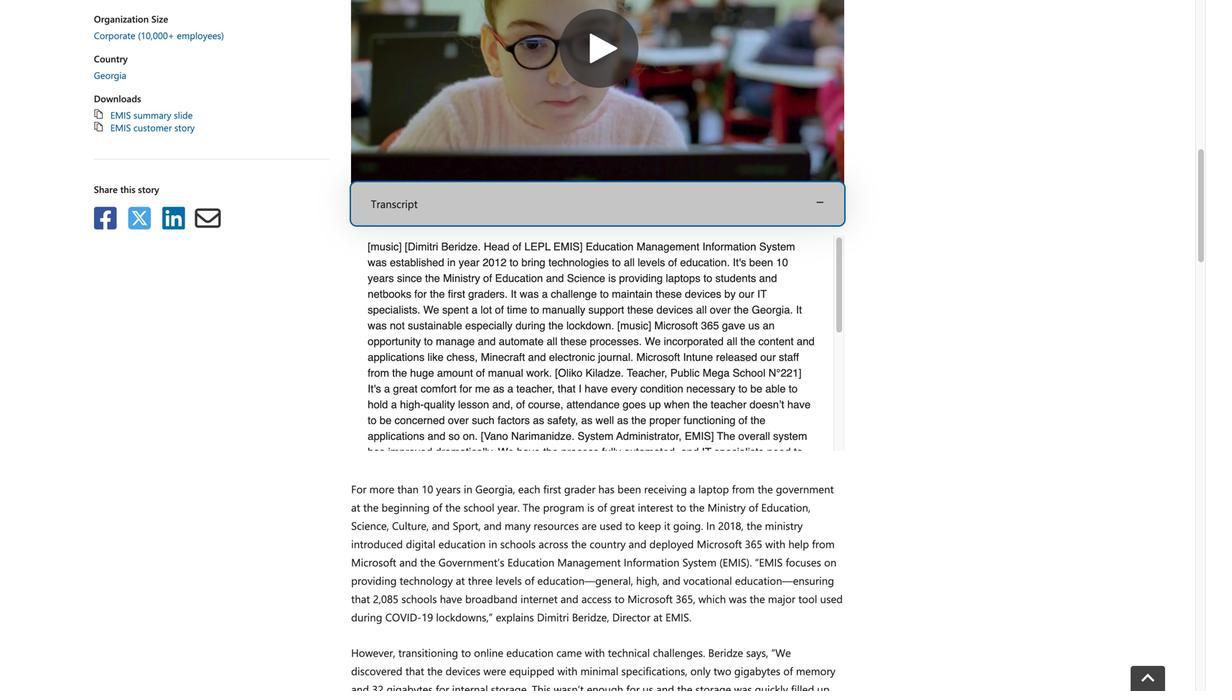 Task type: vqa. For each thing, say whether or not it's contained in the screenshot.
the top Education
yes



Task type: describe. For each thing, give the bounding box(es) containing it.
1 vertical spatial outside
[[552, 588, 587, 601]]

of up me on the left bottom of the page
[[476, 367, 485, 379]]

that inside for more than 10 years in georgia, each first grader has been receiving a laptop from the government at the beginning of the school year. the program is of great interest to the ministry of education, science, culture, and sport, and many resources are used to keep it going. in 2018, the ministry introduced digital education in schools across the country and deployed microsoft 365 with help from microsoft and the government's education management information system (emis). "emis focuses on providing technology at three levels of education—general, high, and vocational education—ensuring that 2,085 schools have broadband internet and access to microsoft 365, which was the major tool used during covid-19 lockdowns," explains dimitri beridze, director at emis.
[[351, 592, 370, 606]]

0 horizontal spatial used
[[600, 519, 622, 533]]

the down best, at the bottom of the page
[[619, 620, 634, 632]]

from down computers.
[[486, 525, 507, 537]]

functioning
[[684, 414, 736, 427]]

no
[[537, 588, 549, 601]]

for more than 10 years in georgia, each first grader has been receiving a laptop from the government at the beginning of the school year. the program is of great interest to the ministry of education, science, culture, and sport, and many resources are used to keep it going. in 2018, the ministry introduced digital education in schools across the country and deployed microsoft 365 with help from microsoft and the government's education management information system (emis). "emis focuses on providing technology at three levels of education—general, high, and vocational education—ensuring that 2,085 schools have broadband internet and access to microsoft 365, which was the major tool used during covid-19 lockdowns," explains dimitri beridze, director at emis.
[[351, 482, 843, 625]]

discovered
[[351, 664, 403, 679]]

well
[[596, 414, 614, 427]]

of right lot
[[495, 304, 504, 316]]

internet inside the [music]  [dimitri beridze. head of lepl emis]      education management information   system was established in year 2012      to bring technologies to   all levels of  education.      it's been 10 years since the ministry   of education and science is providing      laptops to students and netbooks for the first graders.      it was a challenge to maintain   these devices by our it specialists.      we spent a lot of time to manually support   these devices all over the georgia.      it was not sustainable   especially during the lockdown.      [music]      microsoft 365 gave us an opportunity      to manage and automate   all these processes.      we incorporated all the content      and applications like chess,   minecraft and electronic journal.       microsoft intune released our staff from   the huge amount of manual work.      [oliko kiladze. teacher, public mega school n°221] it's a great comfort for me as a teacher,  that i have every condition necessary      to be able to hold a high-quality  lesson and, of course, attendance goes up      when the teacher doesn't  have to be concerned over such factors as safety,      as well as the proper functioning  of the applications and so on.      [vano narimanidze. system administrator, emis]      the overall system has improved dramatically.         we have the process fully automated,      and it specialists need to just provide   internet connectivity to these devices,      and everything is ready in   just under five minutes.      [music]      right now, we have over 135 000   computers deployed in our intune.        and it allows us to distribute software,      distribute updates securely and remotely.      we also have full visibility   into these computers.      and we will also ensure      that these computers once connected to internet   are protected from malicious software or threats.      [music]      [tinatin goguadze. parent] kids use computers   outside of school very frequently, of course,      they don't have social media,  since i decided to restrict that for them,      but they came up with an easy  solution – they meet each other in teams,      with little chats, video calls, very easily and       i'm protected in this sense as well,  because i know that no outside person can get in.      [music]      [dimitri beridze. head of lepl emis]  i believe that students study best,      when their devices are safe,   secured and working well.      microsoft 365 gave opportunity on the school  and education level to bring the technologies      in the school, and gave opportunity   to create an ecosystem,      which provides school, first, the security,      and second, remotely controlls all the devices   with more than 2 085 schools.      [music]
[[426, 462, 462, 474]]

0 horizontal spatial school,
[[368, 651, 402, 664]]

of up overall
[[739, 414, 748, 427]]

organization
[[94, 12, 149, 25]]

0 vertical spatial 365
[[701, 319, 719, 332]]

and up second,
[[516, 635, 534, 648]]

been inside for more than 10 years in georgia, each first grader has been receiving a laptop from the government at the beginning of the school year. the program is of great interest to the ministry of education, science, culture, and sport, and many resources are used to keep it going. in 2018, the ministry introduced digital education in schools across the country and deployed microsoft 365 with help from microsoft and the government's education management information system (emis). "emis focuses on providing technology at three levels of education—general, high, and vocational education—ensuring that 2,085 schools have broadband internet and access to microsoft 365, which was the major tool used during covid-19 lockdowns," explains dimitri beridze, director at emis.
[[618, 482, 641, 497]]

all up incorporated
[[696, 304, 707, 316]]

the up them,
[[571, 537, 587, 552]]

goguadze.
[[728, 525, 781, 537]]

0 horizontal spatial when
[[633, 604, 658, 616]]

amount
[[437, 367, 473, 379]]

culture,
[[392, 519, 429, 533]]

1 horizontal spatial it's
[[733, 256, 746, 269]]

that down "[oliko"
[[558, 383, 576, 395]]

2 horizontal spatial they
[[789, 556, 810, 569]]

now,
[[477, 477, 499, 490]]

this inside the [music]  [dimitri beridze. head of lepl emis]      education management information   system was established in year 2012      to bring technologies to   all levels of  education.      it's been 10 years since the ministry   of education and science is providing      laptops to students and netbooks for the first graders.      it was a challenge to maintain   these devices by our it specialists.      we spent a lot of time to manually support   these devices all over the georgia.      it was not sustainable   especially during the lockdown.      [music]      microsoft 365 gave us an opportunity      to manage and automate   all these processes.      we incorporated all the content      and applications like chess,   minecraft and electronic journal.       microsoft intune released our staff from   the huge amount of manual work.      [oliko kiladze. teacher, public mega school n°221] it's a great comfort for me as a teacher,  that i have every condition necessary      to be able to hold a high-quality  lesson and, of course, attendance goes up      when the teacher doesn't  have to be concerned over such factors as safety,      as well as the proper functioning  of the applications and so on.      [vano narimanidze. system administrator, emis]      the overall system has improved dramatically.         we have the process fully automated,      and it specialists need to just provide   internet connectivity to these devices,      and everything is ready in   just under five minutes.      [music]      right now, we have over 135 000   computers deployed in our intune.        and it allows us to distribute software,      distribute updates securely and remotely.      we also have full visibility   into these computers.      and we will also ensure      that these computers once connected to internet   are protected from malicious software or threats.      [music]      [tinatin goguadze. parent] kids use computers   outside of school very frequently, of course,      they don't have social media,  since i decided to restrict that for them,      but they came up with an easy  solution – they meet each other in teams,      with little chats, video calls, very easily and       i'm protected in this sense as well,  because i know that no outside person can get in.      [music]      [dimitri beridze. head of lepl emis]  i believe that students study best,      when their devices are safe,   secured and working well.      microsoft 365 gave opportunity on the school  and education level to bring the technologies      in the school, and gave opportunity   to create an ecosystem,      which provides school, first, the security,      and second, remotely controlls all the devices   with more than 2 085 schools.      [music]
[[781, 572, 798, 585]]

0 vertical spatial our
[[739, 288, 754, 300]]

n°221]
[[769, 367, 802, 379]]

365,
[[676, 592, 696, 606]]

2 horizontal spatial school
[[637, 620, 668, 632]]

have up '"emis'
[[763, 541, 786, 553]]

0 vertical spatial we
[[502, 477, 516, 490]]

process
[[561, 446, 599, 458]]

1 horizontal spatial is
[[608, 272, 616, 285]]

country
[[590, 537, 626, 552]]

1 horizontal spatial we
[[535, 509, 549, 522]]

know
[[488, 588, 513, 601]]

than inside for more than 10 years in georgia, each first grader has been receiving a laptop from the government at the beginning of the school year. the program is of great interest to the ministry of education, science, culture, and sport, and many resources are used to keep it going. in 2018, the ministry introduced digital education in schools across the country and deployed microsoft 365 with help from microsoft and the government's education management information system (emis). "emis focuses on providing technology at three levels of education—general, high, and vocational education—ensuring that 2,085 schools have broadband internet and access to microsoft 365, which was the major tool used during covid-19 lockdowns," explains dimitri beridze, director at emis.
[[397, 482, 419, 497]]

storage
[[696, 683, 731, 691]]

other
[[421, 572, 446, 585]]

work.
[[526, 367, 552, 379]]

microsoft up incorporated
[[655, 319, 698, 332]]

to right the level on the right bottom
[[766, 620, 775, 632]]

0 vertical spatial and
[[776, 477, 795, 490]]

of up time
[[513, 240, 522, 253]]

doesn't
[[750, 398, 784, 411]]

minutes.
[[368, 477, 408, 490]]

to up support
[[600, 288, 609, 300]]

1 vertical spatial very
[[630, 572, 650, 585]]

the down only
[[677, 683, 693, 691]]

for down specifications,
[[626, 683, 640, 691]]

them,
[[562, 556, 589, 569]]

1 vertical spatial and
[[513, 509, 532, 522]]

go to top image
[[1142, 674, 1155, 687]]

that up threats.
[[629, 509, 647, 522]]

the up specifications,
[[651, 651, 666, 664]]

a up hold on the bottom left
[[384, 383, 390, 395]]

i down the teams,
[[482, 588, 485, 601]]

for left me on the left bottom of the page
[[460, 383, 472, 395]]

the down manually
[[549, 319, 564, 332]]

1 distribute from the left
[[427, 493, 471, 506]]

have inside for more than 10 years in georgia, each first grader has been receiving a laptop from the government at the beginning of the school year. the program is of great interest to the ministry of education, science, culture, and sport, and many resources are used to keep it going. in 2018, the ministry introduced digital education in schools across the country and deployed microsoft 365 with help from microsoft and the government's education management information system (emis). "emis focuses on providing technology at three levels of education—general, high, and vocational education—ensuring that 2,085 schools have broadband internet and access to microsoft 365, which was the major tool used during covid-19 lockdowns," explains dimitri beridze, director at emis.
[[440, 592, 462, 606]]

share on twitter image
[[128, 205, 151, 231]]

slide
[[174, 109, 193, 121]]

we down [vano
[[498, 446, 514, 458]]

specifications,
[[622, 664, 688, 679]]

online
[[474, 646, 503, 660]]

the up "functioning"
[[693, 398, 708, 411]]

1 vertical spatial system
[[578, 430, 614, 443]]

which inside for more than 10 years in georgia, each first grader has been receiving a laptop from the government at the beginning of the school year. the program is of great interest to the ministry of education, science, culture, and sport, and many resources are used to keep it going. in 2018, the ministry introduced digital education in schools across the country and deployed microsoft 365 with help from microsoft and the government's education management information system (emis). "emis focuses on providing technology at three levels of education—general, high, and vocational education—ensuring that 2,085 schools have broadband internet and access to microsoft 365, which was the major tool used during covid-19 lockdowns," explains dimitri beridze, director at emis.
[[699, 592, 726, 606]]

technical
[[608, 646, 650, 660]]

for up chats, in the left of the page
[[546, 556, 559, 569]]

that up little
[[525, 556, 543, 569]]

has inside the [music]  [dimitri beridze. head of lepl emis]      education management information   system was established in year 2012      to bring technologies to   all levels of  education.      it's been 10 years since the ministry   of education and science is providing      laptops to students and netbooks for the first graders.      it was a challenge to maintain   these devices by our it specialists.      we spent a lot of time to manually support   these devices all over the georgia.      it was not sustainable   especially during the lockdown.      [music]      microsoft 365 gave us an opportunity      to manage and automate   all these processes.      we incorporated all the content      and applications like chess,   minecraft and electronic journal.       microsoft intune released our staff from   the huge amount of manual work.      [oliko kiladze. teacher, public mega school n°221] it's a great comfort for me as a teacher,  that i have every condition necessary      to be able to hold a high-quality  lesson and, of course, attendance goes up      when the teacher doesn't  have to be concerned over such factors as safety,      as well as the proper functioning  of the applications and so on.      [vano narimanidze. system administrator, emis]      the overall system has improved dramatically.         we have the process fully automated,      and it specialists need to just provide   internet connectivity to these devices,      and everything is ready in   just under five minutes.      [music]      right now, we have over 135 000   computers deployed in our intune.        and it allows us to distribute software,      distribute updates securely and remotely.      we also have full visibility   into these computers.      and we will also ensure      that these computers once connected to internet   are protected from malicious software or threats.      [music]      [tinatin goguadze. parent] kids use computers   outside of school very frequently, of course,      they don't have social media,  since i decided to restrict that for them,      but they came up with an easy  solution – they meet each other in teams,      with little chats, video calls, very easily and       i'm protected in this sense as well,  because i know that no outside person can get in.      [music]      [dimitri beridze. head of lepl emis]  i believe that students study best,      when their devices are safe,   secured and working well.      microsoft 365 gave opportunity on the school  and education level to bring the technologies      in the school, and gave opportunity   to create an ecosystem,      which provides school, first, the security,      and second, remotely controlls all the devices   with more than 2 085 schools.      [music]
[[368, 446, 385, 458]]

well.
[[429, 620, 450, 632]]

0 vertical spatial an
[[763, 319, 775, 332]]

of up laptops
[[668, 256, 677, 269]]

access
[[582, 592, 612, 606]]

to down education.
[[704, 272, 713, 285]]

laptops
[[666, 272, 701, 285]]

level
[[741, 620, 764, 632]]

as right well
[[617, 414, 629, 427]]

with up easily
[[677, 556, 696, 569]]

1 horizontal spatial they
[[713, 541, 733, 553]]

microsoft down high,
[[628, 592, 673, 606]]

share on linkedin image
[[162, 205, 185, 231]]

challenges.
[[653, 646, 705, 660]]

internet
[[380, 525, 416, 537]]

incorporated
[[664, 335, 724, 348]]

1 vertical spatial be
[[380, 414, 392, 427]]

in down specialists
[[722, 462, 731, 474]]

we up teacher,
[[645, 335, 661, 348]]

0 horizontal spatial very
[[587, 541, 607, 553]]

microsoft up easy at the right of page
[[697, 537, 742, 552]]

share this story
[[94, 183, 159, 196]]

these right into
[[428, 509, 455, 522]]

0 horizontal spatial 365
[[500, 620, 518, 632]]

0 horizontal spatial our
[[722, 477, 738, 490]]

1 vertical spatial education
[[495, 272, 543, 285]]

a left lot
[[472, 304, 478, 316]]

on inside for more than 10 years in georgia, each first grader has been receiving a laptop from the government at the beginning of the school year. the program is of great interest to the ministry of education, science, culture, and sport, and many resources are used to keep it going. in 2018, the ministry introduced digital education in schools across the country and deployed microsoft 365 with help from microsoft and the government's education management information system (emis). "emis focuses on providing technology at three levels of education—general, high, and vocational education—ensuring that 2,085 schools have broadband internet and access to microsoft 365, which was the major tool used during covid-19 lockdowns," explains dimitri beridze, director at emis.
[[824, 555, 837, 570]]

transcript button
[[351, 182, 844, 225]]

support
[[588, 304, 624, 316]]

to up parent]
[[368, 525, 377, 537]]

1 horizontal spatial computers
[[611, 477, 661, 490]]

with up two
[[709, 651, 728, 664]]

information inside the [music]  [dimitri beridze. head of lepl emis]      education management information   system was established in year 2012      to bring technologies to   all levels of  education.      it's been 10 years since the ministry   of education and science is providing      laptops to students and netbooks for the first graders.      it was a challenge to maintain   these devices by our it specialists.      we spent a lot of time to manually support   these devices all over the georgia.      it was not sustainable   especially during the lockdown.      [music]      microsoft 365 gave us an opportunity      to manage and automate   all these processes.      we incorporated all the content      and applications like chess,   minecraft and electronic journal.       microsoft intune released our staff from   the huge amount of manual work.      [oliko kiladze. teacher, public mega school n°221] it's a great comfort for me as a teacher,  that i have every condition necessary      to be able to hold a high-quality  lesson and, of course, attendance goes up      when the teacher doesn't  have to be concerned over such factors as safety,      as well as the proper functioning  of the applications and so on.      [vano narimanidze. system administrator, emis]      the overall system has improved dramatically.         we have the process fully automated,      and it specialists need to just provide   internet connectivity to these devices,      and everything is ready in   just under five minutes.      [music]      right now, we have over 135 000   computers deployed in our intune.        and it allows us to distribute software,      distribute updates securely and remotely.      we also have full visibility   into these computers.      and we will also ensure      that these computers once connected to internet   are protected from malicious software or threats.      [music]      [tinatin goguadze. parent] kids use computers   outside of school very frequently, of course,      they don't have social media,  since i decided to restrict that for them,      but they came up with an easy  solution – they meet each other in teams,      with little chats, video calls, very easily and       i'm protected in this sense as well,  because i know that no outside person can get in.      [music]      [dimitri beridze. head of lepl emis]  i believe that students study best,      when their devices are safe,   secured and working well.      microsoft 365 gave opportunity on the school  and education level to bring the technologies      in the school, and gave opportunity   to create an ecosystem,      which provides school, first, the security,      and second, remotely controlls all the devices   with more than 2 085 schools.      [music]
[[703, 240, 756, 253]]

the right first, at the left bottom of the page
[[428, 651, 443, 664]]

of up or
[[597, 501, 607, 515]]

have up attendance
[[585, 383, 608, 395]]

0 horizontal spatial it
[[702, 446, 711, 458]]

microsoft up teacher,
[[637, 351, 680, 364]]

0 horizontal spatial it
[[511, 288, 517, 300]]

of up graders.
[[483, 272, 492, 285]]

1 vertical spatial beridze.
[[752, 588, 792, 601]]

ministry inside the [music]  [dimitri beridze. head of lepl emis]      education management information   system was established in year 2012      to bring technologies to   all levels of  education.      it's been 10 years since the ministry   of education and science is providing      laptops to students and netbooks for the first graders.      it was a challenge to maintain   these devices by our it specialists.      we spent a lot of time to manually support   these devices all over the georgia.      it was not sustainable   especially during the lockdown.      [music]      microsoft 365 gave us an opportunity      to manage and automate   all these processes.      we incorporated all the content      and applications like chess,   minecraft and electronic journal.       microsoft intune released our staff from   the huge amount of manual work.      [oliko kiladze. teacher, public mega school n°221] it's a great comfort for me as a teacher,  that i have every condition necessary      to be able to hold a high-quality  lesson and, of course, attendance goes up      when the teacher doesn't  have to be concerned over such factors as safety,      as well as the proper functioning  of the applications and so on.      [vano narimanidze. system administrator, emis]      the overall system has improved dramatically.         we have the process fully automated,      and it specialists need to just provide   internet connectivity to these devices,      and everything is ready in   just under five minutes.      [music]      right now, we have over 135 000   computers deployed in our intune.        and it allows us to distribute software,      distribute updates securely and remotely.      we also have full visibility   into these computers.      and we will also ensure      that these computers once connected to internet   are protected from malicious software or threats.      [music]      [tinatin goguadze. parent] kids use computers   outside of school very frequently, of course,      they don't have social media,  since i decided to restrict that for them,      but they came up with an easy  solution – they meet each other in teams,      with little chats, video calls, very easily and       i'm protected in this sense as well,  because i know that no outside person can get in.      [music]      [dimitri beridze. head of lepl emis]  i believe that students study best,      when their devices are safe,   secured and working well.      microsoft 365 gave opportunity on the school  and education level to bring the technologies      in the school, and gave opportunity   to create an ecosystem,      which provides school, first, the security,      and second, remotely controlls all the devices   with more than 2 085 schools.      [music]
[[443, 272, 480, 285]]

0 horizontal spatial they
[[610, 556, 630, 569]]

2 horizontal spatial system
[[759, 240, 795, 253]]

system inside for more than 10 years in georgia, each first grader has been receiving a laptop from the government at the beginning of the school year. the program is of great interest to the ministry of education, science, culture, and sport, and many resources are used to keep it going. in 2018, the ministry introduced digital education in schools across the country and deployed microsoft 365 with help from microsoft and the government's education management information system (emis). "emis focuses on providing technology at three levels of education—general, high, and vocational education—ensuring that 2,085 schools have broadband internet and access to microsoft 365, which was the major tool used during covid-19 lockdowns," explains dimitri beridze, director at emis.
[[683, 555, 717, 570]]

internal
[[452, 683, 488, 691]]

and down 'their'
[[671, 620, 689, 632]]

every
[[611, 383, 637, 395]]

can
[[626, 588, 643, 601]]

2 just from the left
[[734, 462, 750, 474]]

comfort
[[421, 383, 457, 395]]

going.
[[673, 519, 703, 533]]

2 horizontal spatial our
[[760, 351, 776, 364]]

in left now,
[[464, 482, 473, 497]]

1 vertical spatial used
[[820, 592, 843, 606]]

parent]
[[368, 541, 402, 553]]

the inside for more than 10 years in georgia, each first grader has been receiving a laptop from the government at the beginning of the school year. the program is of great interest to the ministry of education, science, culture, and sport, and many resources are used to keep it going. in 2018, the ministry introduced digital education in schools across the country and deployed microsoft 365 with help from microsoft and the government's education management information system (emis). "emis focuses on providing technology at three levels of education—general, high, and vocational education—ensuring that 2,085 schools have broadband internet and access to microsoft 365, which was the major tool used during covid-19 lockdowns," explains dimitri beridze, director at emis.
[[523, 501, 540, 515]]

to up going.
[[676, 501, 686, 515]]

the up discovered
[[368, 635, 383, 648]]

with down "remotely"
[[558, 664, 578, 679]]

1 horizontal spatial it
[[796, 304, 802, 316]]

us inside the however, transitioning to online education came with technical challenges. beridze says, "we discovered that the devices were equipped with minimal specifications, only two gigabytes of memory and 32 gigabytes for internal storage. this wasn't enough for us and the storage was quickly filled u
[[643, 683, 653, 691]]

1 vertical spatial protected
[[722, 572, 767, 585]]

0 horizontal spatial at
[[351, 501, 360, 515]]

a inside for more than 10 years in georgia, each first grader has been receiving a laptop from the government at the beginning of the school year. the program is of great interest to the ministry of education, science, culture, and sport, and many resources are used to keep it going. in 2018, the ministry introduced digital education in schools across the country and deployed microsoft 365 with help from microsoft and the government's education management information system (emis). "emis focuses on providing technology at three levels of education—general, high, and vocational education—ensuring that 2,085 schools have broadband internet and access to microsoft 365, which was the major tool used during covid-19 lockdowns," explains dimitri beridze, director at emis.
[[690, 482, 696, 497]]

2 vertical spatial over
[[545, 477, 566, 490]]

1 horizontal spatial course,
[[675, 541, 710, 553]]

me
[[475, 383, 490, 395]]

across
[[539, 537, 568, 552]]

in up security,
[[449, 635, 458, 648]]

0 horizontal spatial computers
[[450, 541, 500, 553]]

0 horizontal spatial course,
[[528, 398, 564, 411]]

2 horizontal spatial are
[[725, 604, 740, 616]]

chess,
[[447, 351, 478, 364]]

[music] down first, at the left bottom of the page
[[410, 667, 444, 680]]

for left internal
[[436, 683, 449, 691]]

the down goes
[[632, 414, 647, 427]]

connected
[[759, 509, 808, 522]]

0 horizontal spatial bring
[[522, 256, 546, 269]]

a down manual
[[507, 383, 513, 395]]

challenge
[[551, 288, 597, 300]]

0 vertical spatial us
[[748, 319, 760, 332]]

the down narimanidze.
[[543, 446, 558, 458]]

0 horizontal spatial it's
[[368, 383, 381, 395]]

and down fully
[[608, 462, 626, 474]]

during inside the [music]  [dimitri beridze. head of lepl emis]      education management information   system was established in year 2012      to bring technologies to   all levels of  education.      it's been 10 years since the ministry   of education and science is providing      laptops to students and netbooks for the first graders.      it was a challenge to maintain   these devices by our it specialists.      we spent a lot of time to manually support   these devices all over the georgia.      it was not sustainable   especially during the lockdown.      [music]      microsoft 365 gave us an opportunity      to manage and automate   all these processes.      we incorporated all the content      and applications like chess,   minecraft and electronic journal.       microsoft intune released our staff from   the huge amount of manual work.      [oliko kiladze. teacher, public mega school n°221] it's a great comfort for me as a teacher,  that i have every condition necessary      to be able to hold a high-quality  lesson and, of course, attendance goes up      when the teacher doesn't  have to be concerned over such factors as safety,      as well as the proper functioning  of the applications and so on.      [vano narimanidze. system administrator, emis]      the overall system has improved dramatically.         we have the process fully automated,      and it specialists need to just provide   internet connectivity to these devices,      and everything is ready in   just under five minutes.      [music]      right now, we have over 135 000   computers deployed in our intune.        and it allows us to distribute software,      distribute updates securely and remotely.      we also have full visibility   into these computers.      and we will also ensure      that these computers once connected to internet   are protected from malicious software or threats.      [music]      [tinatin goguadze. parent] kids use computers   outside of school very frequently, of course,      they don't have social media,  since i decided to restrict that for them,      but they came up with an easy  solution – they meet each other in teams,      with little chats, video calls, very easily and       i'm protected in this sense as well,  because i know that no outside person can get in.      [music]      [dimitri beridze. head of lepl emis]  i believe that students study best,      when their devices are safe,   secured and working well.      microsoft 365 gave opportunity on the school  and education level to bring the technologies      in the school, and gave opportunity   to create an ecosystem,      which provides school, first, the security,      and second, remotely controlls all the devices   with more than 2 085 schools.      [music]
[[516, 319, 546, 332]]

threats.
[[614, 525, 650, 537]]

is inside for more than 10 years in georgia, each first grader has been receiving a laptop from the government at the beginning of the school year. the program is of great interest to the ministry of education, science, culture, and sport, and many resources are used to keep it going. in 2018, the ministry introduced digital education in schools across the country and deployed microsoft 365 with help from microsoft and the government's education management information system (emis). "emis focuses on providing technology at three levels of education—general, high, and vocational education—ensuring that 2,085 schools have broadband internet and access to microsoft 365, which was the major tool used during covid-19 lockdowns," explains dimitri beridze, director at emis.
[[587, 501, 595, 515]]

with down restrict
[[497, 572, 517, 585]]

and up use
[[432, 519, 450, 533]]

0 vertical spatial school,
[[479, 635, 513, 648]]

2 applications from the top
[[368, 430, 425, 443]]

[music] down i'm
[[678, 588, 713, 601]]

netbooks
[[368, 288, 411, 300]]

connectivity
[[465, 462, 521, 474]]

receiving
[[644, 482, 687, 497]]

because
[[438, 588, 479, 601]]

were
[[484, 664, 506, 679]]

enough
[[587, 683, 623, 691]]

0 vertical spatial gigabytes
[[734, 664, 781, 679]]

proper
[[650, 414, 681, 427]]

like
[[428, 351, 444, 364]]

to down hold on the bottom left
[[368, 414, 377, 427]]

with inside for more than 10 years in georgia, each first grader has been receiving a laptop from the government at the beginning of the school year. the program is of great interest to the ministry of education, science, culture, and sport, and many resources are used to keep it going. in 2018, the ministry introduced digital education in schools across the country and deployed microsoft 365 with help from microsoft and the government's education management information system (emis). "emis focuses on providing technology at three levels of education—general, high, and vocational education—ensuring that 2,085 schools have broadband internet and access to microsoft 365, which was the major tool used during covid-19 lockdowns," explains dimitri beridze, director at emis.
[[765, 537, 786, 552]]

1 vertical spatial emis]
[[685, 430, 714, 443]]

2 vertical spatial gave
[[537, 635, 560, 648]]

georgia
[[94, 69, 126, 81]]

has inside for more than 10 years in georgia, each first grader has been receiving a laptop from the government at the beginning of the school year. the program is of great interest to the ministry of education, science, culture, and sport, and many resources are used to keep it going. in 2018, the ministry introduced digital education in schools across the country and deployed microsoft 365 with help from microsoft and the government's education management information system (emis). "emis focuses on providing technology at three levels of education—general, high, and vocational education—ensuring that 2,085 schools have broadband internet and access to microsoft 365, which was the major tool used during covid-19 lockdowns," explains dimitri beridze, director at emis.
[[599, 482, 615, 497]]

from up hold on the bottom left
[[368, 367, 389, 379]]

1 vertical spatial gave
[[521, 620, 544, 632]]

education inside for more than 10 years in georgia, each first grader has been receiving a laptop from the government at the beginning of the school year. the program is of great interest to the ministry of education, science, culture, and sport, and many resources are used to keep it going. in 2018, the ministry introduced digital education in schools across the country and deployed microsoft 365 with help from microsoft and the government's education management information system (emis). "emis focuses on providing technology at three levels of education—general, high, and vocational education—ensuring that 2,085 schools have broadband internet and access to microsoft 365, which was the major tool used during covid-19 lockdowns," explains dimitri beridze, director at emis.
[[439, 537, 486, 552]]

provide
[[387, 462, 423, 474]]

that down 'know' on the bottom left of the page
[[513, 604, 531, 616]]

0 vertical spatial gave
[[722, 319, 746, 332]]

1 vertical spatial lepl
[[408, 604, 435, 616]]

0 vertical spatial over
[[710, 304, 731, 316]]

the up going.
[[689, 501, 705, 515]]

and,
[[492, 398, 513, 411]]

10 inside the [music]  [dimitri beridze. head of lepl emis]      education management information   system was established in year 2012      to bring technologies to   all levels of  education.      it's been 10 years since the ministry   of education and science is providing      laptops to students and netbooks for the first graders.      it was a challenge to maintain   these devices by our it specialists.      we spent a lot of time to manually support   these devices all over the georgia.      it was not sustainable   especially during the lockdown.      [music]      microsoft 365 gave us an opportunity      to manage and automate   all these processes.      we incorporated all the content      and applications like chess,   minecraft and electronic journal.       microsoft intune released our staff from   the huge amount of manual work.      [oliko kiladze. teacher, public mega school n°221] it's a great comfort for me as a teacher,  that i have every condition necessary      to be able to hold a high-quality  lesson and, of course, attendance goes up      when the teacher doesn't  have to be concerned over such factors as safety,      as well as the proper functioning  of the applications and so on.      [vano narimanidze. system administrator, emis]      the overall system has improved dramatically.         we have the process fully automated,      and it specialists need to just provide   internet connectivity to these devices,      and everything is ready in   just under five minutes.      [music]      right now, we have over 135 000   computers deployed in our intune.        and it allows us to distribute software,      distribute updates securely and remotely.      we also have full visibility   into these computers.      and we will also ensure      that these computers once connected to internet   are protected from malicious software or threats.      [music]      [tinatin goguadze. parent] kids use computers   outside of school very frequently, of course,      they don't have social media,  since i decided to restrict that for them,      but they came up with an easy  solution – they meet each other in teams,      with little chats, video calls, very easily and       i'm protected in this sense as well,  because i know that no outside person can get in.      [music]      [dimitri beridze. head of lepl emis]  i believe that students study best,      when their devices are safe,   secured and working well.      microsoft 365 gave opportunity on the school  and education level to bring the technologies      in the school, and gave opportunity   to create an ecosystem,      which provides school, first, the security,      and second, remotely controlls all the devices   with more than 2 085 schools.      [music]
[[776, 256, 788, 269]]

teacher,
[[627, 367, 667, 379]]

in down the "ready"
[[711, 477, 719, 490]]

ministry inside for more than 10 years in georgia, each first grader has been receiving a laptop from the government at the beginning of the school year. the program is of great interest to the ministry of education, science, culture, and sport, and many resources are used to keep it going. in 2018, the ministry introduced digital education in schools across the country and deployed microsoft 365 with help from microsoft and the government's education management information system (emis). "emis focuses on providing technology at three levels of education—general, high, and vocational education—ensuring that 2,085 schools have broadband internet and access to microsoft 365, which was the major tool used during covid-19 lockdowns," explains dimitri beridze, director at emis.
[[708, 501, 746, 515]]

1 vertical spatial computers
[[679, 509, 729, 522]]

the down transitioning in the bottom left of the page
[[427, 664, 443, 679]]

media,
[[368, 556, 400, 569]]

digital
[[406, 537, 436, 552]]

0 vertical spatial lepl
[[525, 240, 551, 253]]

education inside for more than 10 years in georgia, each first grader has been receiving a laptop from the government at the beginning of the school year. the program is of great interest to the ministry of education, science, culture, and sport, and many resources are used to keep it going. in 2018, the ministry introduced digital education in schools across the country and deployed microsoft 365 with help from microsoft and the government's education management information system (emis). "emis focuses on providing technology at three levels of education—general, high, and vocational education—ensuring that 2,085 schools have broadband internet and access to microsoft 365, which was the major tool used during covid-19 lockdowns," explains dimitri beridze, director at emis.
[[508, 555, 555, 570]]

0 horizontal spatial schools
[[402, 592, 437, 606]]

1 vertical spatial up
[[662, 556, 674, 569]]

which inside the [music]  [dimitri beridze. head of lepl emis]      education management information   system was established in year 2012      to bring technologies to   all levels of  education.      it's been 10 years since the ministry   of education and science is providing      laptops to students and netbooks for the first graders.      it was a challenge to maintain   these devices by our it specialists.      we spent a lot of time to manually support   these devices all over the georgia.      it was not sustainable   especially during the lockdown.      [music]      microsoft 365 gave us an opportunity      to manage and automate   all these processes.      we incorporated all the content      and applications like chess,   minecraft and electronic journal.       microsoft intune released our staff from   the huge amount of manual work.      [oliko kiladze. teacher, public mega school n°221] it's a great comfort for me as a teacher,  that i have every condition necessary      to be able to hold a high-quality  lesson and, of course, attendance goes up      when the teacher doesn't  have to be concerned over such factors as safety,      as well as the proper functioning  of the applications and so on.      [vano narimanidze. system administrator, emis]      the overall system has improved dramatically.         we have the process fully automated,      and it specialists need to just provide   internet connectivity to these devices,      and everything is ready in   just under five minutes.      [music]      right now, we have over 135 000   computers deployed in our intune.        and it allows us to distribute software,      distribute updates securely and remotely.      we also have full visibility   into these computers.      and we will also ensure      that these computers once connected to internet   are protected from malicious software or threats.      [music]      [tinatin goguadze. parent] kids use computers   outside of school very frequently, of course,      they don't have social media,  since i decided to restrict that for them,      but they came up with an easy  solution – they meet each other in teams,      with little chats, video calls, very easily and       i'm protected in this sense as well,  because i know that no outside person can get in.      [music]      [dimitri beridze. head of lepl emis]  i believe that students study best,      when their devices are safe,   secured and working well.      microsoft 365 gave opportunity on the school  and education level to bring the technologies      in the school, and gave opportunity   to create an ecosystem,      which provides school, first, the security,      and second, remotely controlls all the devices   with more than 2 085 schools.      [music]
[[737, 635, 764, 648]]

of inside the however, transitioning to online education came with technical challenges. beridze says, "we discovered that the devices were equipped with minimal specifications, only two gigabytes of memory and 32 gigabytes for internal storage. this wasn't enough for us and the storage was quickly filled u
[[784, 664, 793, 679]]

as down attendance
[[581, 414, 593, 427]]

memory
[[796, 664, 836, 679]]

these down "maintain"
[[627, 304, 654, 316]]

0 vertical spatial emis]
[[553, 240, 583, 253]]

all up released
[[727, 335, 738, 348]]

ensure
[[593, 509, 626, 522]]

intune
[[683, 351, 713, 364]]

1 vertical spatial since
[[403, 556, 428, 569]]

public
[[670, 367, 700, 379]]

1 vertical spatial bring
[[778, 620, 802, 632]]

0 horizontal spatial outside
[[503, 541, 538, 553]]

1 horizontal spatial head
[[484, 240, 510, 253]]

0 horizontal spatial this
[[120, 183, 136, 196]]

i up other
[[431, 556, 434, 569]]

and left "32"
[[351, 683, 369, 691]]

electronic
[[549, 351, 595, 364]]

years inside the [music]  [dimitri beridze. head of lepl emis]      education management information   system was established in year 2012      to bring technologies to   all levels of  education.      it's been 10 years since the ministry   of education and science is providing      laptops to students and netbooks for the first graders.      it was a challenge to maintain   these devices by our it specialists.      we spent a lot of time to manually support   these devices all over the georgia.      it was not sustainable   especially during the lockdown.      [music]      microsoft 365 gave us an opportunity      to manage and automate   all these processes.      we incorporated all the content      and applications like chess,   minecraft and electronic journal.       microsoft intune released our staff from   the huge amount of manual work.      [oliko kiladze. teacher, public mega school n°221] it's a great comfort for me as a teacher,  that i have every condition necessary      to be able to hold a high-quality  lesson and, of course, attendance goes up      when the teacher doesn't  have to be concerned over such factors as safety,      as well as the proper functioning  of the applications and so on.      [vano narimanidze. system administrator, emis]      the overall system has improved dramatically.         we have the process fully automated,      and it specialists need to just provide   internet connectivity to these devices,      and everything is ready in   just under five minutes.      [music]      right now, we have over 135 000   computers deployed in our intune.        and it allows us to distribute software,      distribute updates securely and remotely.      we also have full visibility   into these computers.      and we will also ensure      that these computers once connected to internet   are protected from malicious software or threats.      [music]      [tinatin goguadze. parent] kids use computers   outside of school very frequently, of course,      they don't have social media,  since i decided to restrict that for them,      but they came up with an easy  solution – they meet each other in teams,      with little chats, video calls, very easily and       i'm protected in this sense as well,  because i know that no outside person can get in.      [music]      [dimitri beridze. head of lepl emis]  i believe that students study best,      when their devices are safe,   secured and working well.      microsoft 365 gave opportunity on the school  and education level to bring the technologies      in the school, and gave opportunity   to create an ecosystem,      which provides school, first, the security,      and second, remotely controlls all the devices   with more than 2 085 schools.      [music]
[[368, 272, 394, 285]]

1 vertical spatial opportunity
[[547, 620, 601, 632]]

little
[[520, 572, 539, 585]]

manual
[[488, 367, 523, 379]]

of up easily
[[663, 541, 672, 553]]

to right time
[[530, 304, 539, 316]]

georgia.
[[752, 304, 793, 316]]

established
[[390, 256, 444, 269]]

0 vertical spatial education
[[586, 240, 634, 253]]

the down under
[[758, 482, 773, 497]]

and down year. at the left of the page
[[484, 519, 502, 533]]

1 vertical spatial us
[[401, 493, 412, 506]]

we up once
[[719, 493, 735, 506]]

[music] down interest
[[653, 525, 687, 537]]

the up other
[[420, 555, 436, 570]]

first,
[[405, 651, 425, 664]]

in.
[[664, 588, 675, 601]]

school inside for more than 10 years in georgia, each first grader has been receiving a laptop from the government at the beginning of the school year. the program is of great interest to the ministry of education, science, culture, and sport, and many resources are used to keep it going. in 2018, the ministry introduced digital education in schools across the country and deployed microsoft 365 with help from microsoft and the government's education management information system (emis). "emis focuses on providing technology at three levels of education—general, high, and vocational education—ensuring that 2,085 schools have broadband internet and access to microsoft 365, which was the major tool used during covid-19 lockdowns," explains dimitri beridze, director at emis.
[[464, 501, 495, 515]]

share
[[94, 183, 118, 196]]

management inside the [music]  [dimitri beridze. head of lepl emis]      education management information   system was established in year 2012      to bring technologies to   all levels of  education.      it's been 10 years since the ministry   of education and science is providing      laptops to students and netbooks for the first graders.      it was a challenge to maintain   these devices by our it specialists.      we spent a lot of time to manually support   these devices all over the georgia.      it was not sustainable   especially during the lockdown.      [music]      microsoft 365 gave us an opportunity      to manage and automate   all these processes.      we incorporated all the content      and applications like chess,   minecraft and electronic journal.       microsoft intune released our staff from   the huge amount of manual work.      [oliko kiladze. teacher, public mega school n°221] it's a great comfort for me as a teacher,  that i have every condition necessary      to be able to hold a high-quality  lesson and, of course, attendance goes up      when the teacher doesn't  have to be concerned over such factors as safety,      as well as the proper functioning  of the applications and so on.      [vano narimanidze. system administrator, emis]      the overall system has improved dramatically.         we have the process fully automated,      and it specialists need to just provide   internet connectivity to these devices,      and everything is ready in   just under five minutes.      [music]      right now, we have over 135 000   computers deployed in our intune.        and it allows us to distribute software,      distribute updates securely and remotely.      we also have full visibility   into these computers.      and we will also ensure      that these computers once connected to internet   are protected from malicious software or threats.      [music]      [tinatin goguadze. parent] kids use computers   outside of school very frequently, of course,      they don't have social media,  since i decided to restrict that for them,      but they came up with an easy  solution – they meet each other in teams,      with little chats, video calls, very easily and       i'm protected in this sense as well,  because i know that no outside person can get in.      [music]      [dimitri beridze. head of lepl emis]  i believe that students study best,      when their devices are safe,   secured and working well.      microsoft 365 gave opportunity on the school  and education level to bring the technologies      in the school, and gave opportunity   to create an ecosystem,      which provides school, first, the security,      and second, remotely controlls all the devices   with more than 2 085 schools.      [music]
[[637, 240, 700, 253]]

0 horizontal spatial story
[[138, 183, 159, 196]]

get
[[646, 588, 661, 601]]

remotely
[[550, 651, 591, 664]]

director
[[612, 610, 651, 625]]

to down narimanidze.
[[524, 462, 533, 474]]

–
[[780, 556, 786, 569]]

0 vertical spatial also
[[738, 493, 758, 506]]

1 horizontal spatial be
[[751, 383, 763, 395]]

first inside the [music]  [dimitri beridze. head of lepl emis]      education management information   system was established in year 2012      to bring technologies to   all levels of  education.      it's been 10 years since the ministry   of education and science is providing      laptops to students and netbooks for the first graders.      it was a challenge to maintain   these devices by our it specialists.      we spent a lot of time to manually support   these devices all over the georgia.      it was not sustainable   especially during the lockdown.      [music]      microsoft 365 gave us an opportunity      to manage and automate   all these processes.      we incorporated all the content      and applications like chess,   minecraft and electronic journal.       microsoft intune released our staff from   the huge amount of manual work.      [oliko kiladze. teacher, public mega school n°221] it's a great comfort for me as a teacher,  that i have every condition necessary      to be able to hold a high-quality  lesson and, of course, attendance goes up      when the teacher doesn't  have to be concerned over such factors as safety,      as well as the proper functioning  of the applications and so on.      [vano narimanidze. system administrator, emis]      the overall system has improved dramatically.         we have the process fully automated,      and it specialists need to just provide   internet connectivity to these devices,      and everything is ready in   just under five minutes.      [music]      right now, we have over 135 000   computers deployed in our intune.        and it allows us to distribute software,      distribute updates securely and remotely.      we also have full visibility   into these computers.      and we will also ensure      that these computers once connected to internet   are protected from malicious software or threats.      [music]      [tinatin goguadze. parent] kids use computers   outside of school very frequently, of course,      they don't have social media,  since i decided to restrict that for them,      but they came up with an easy  solution – they meet each other in teams,      with little chats, video calls, very easily and       i'm protected in this sense as well,  because i know that no outside person can get in.      [music]      [dimitri beridze. head of lepl emis]  i believe that students study best,      when their devices are safe,   secured and working well.      microsoft 365 gave opportunity on the school  and education level to bring the technologies      in the school, and gave opportunity   to create an ecosystem,      which provides school, first, the security,      and second, remotely controlls all the devices   with more than 2 085 schools.      [music]
[[448, 288, 465, 300]]

[music] down provide
[[411, 477, 446, 490]]

0 horizontal spatial protected
[[438, 525, 483, 537]]

to right the '2012'
[[510, 256, 519, 269]]

secured
[[770, 604, 808, 616]]

i'm
[[705, 572, 719, 585]]

0 horizontal spatial emis]
[[437, 604, 467, 616]]

security,
[[446, 651, 485, 664]]

right
[[449, 477, 474, 490]]

0 horizontal spatial are
[[419, 525, 435, 537]]

lockdowns,"
[[436, 610, 493, 625]]

providing inside the [music]  [dimitri beridze. head of lepl emis]      education management information   system was established in year 2012      to bring technologies to   all levels of  education.      it's been 10 years since the ministry   of education and science is providing      laptops to students and netbooks for the first graders.      it was a challenge to maintain   these devices by our it specialists.      we spent a lot of time to manually support   these devices all over the georgia.      it was not sustainable   especially during the lockdown.      [music]      microsoft 365 gave us an opportunity      to manage and automate   all these processes.      we incorporated all the content      and applications like chess,   minecraft and electronic journal.       microsoft intune released our staff from   the huge amount of manual work.      [oliko kiladze. teacher, public mega school n°221] it's a great comfort for me as a teacher,  that i have every condition necessary      to be able to hold a high-quality  lesson and, of course, attendance goes up      when the teacher doesn't  have to be concerned over such factors as safety,      as well as the proper functioning  of the applications and so on.      [vano narimanidze. system administrator, emis]      the overall system has improved dramatically.         we have the process fully automated,      and it specialists need to just provide   internet connectivity to these devices,      and everything is ready in   just under five minutes.      [music]      right now, we have over 135 000   computers deployed in our intune.        and it allows us to distribute software,      distribute updates securely and remotely.      we also have full visibility   into these computers.      and we will also ensure      that these computers once connected to internet   are protected from malicious software or threats.      [music]      [tinatin goguadze. parent] kids use computers   outside of school very frequently, of course,      they don't have social media,  since i decided to restrict that for them,      but they came up with an easy  solution – they meet each other in teams,      with little chats, video calls, very easily and       i'm protected in this sense as well,  because i know that no outside person can get in.      [music]      [dimitri beridze. head of lepl emis]  i believe that students study best,      when their devices are safe,   secured and working well.      microsoft 365 gave opportunity on the school  and education level to bring the technologies      in the school, and gave opportunity   to create an ecosystem,      which provides school, first, the security,      and second, remotely controlls all the devices   with more than 2 085 schools.      [music]
[[619, 272, 663, 285]]

processes.
[[590, 335, 642, 348]]

that inside the however, transitioning to online education came with technical challenges. beridze says, "we discovered that the devices were equipped with minimal specifications, only two gigabytes of memory and 32 gigabytes for internal storage. this wasn't enough for us and the storage was quickly filled u
[[405, 664, 424, 679]]

[music] up processes.
[[617, 319, 652, 332]]

1 horizontal spatial it
[[757, 288, 767, 300]]

provides
[[767, 635, 808, 648]]

levels inside the [music]  [dimitri beridze. head of lepl emis]      education management information   system was established in year 2012      to bring technologies to   all levels of  education.      it's been 10 years since the ministry   of education and science is providing      laptops to students and netbooks for the first graders.      it was a challenge to maintain   these devices by our it specialists.      we spent a lot of time to manually support   these devices all over the georgia.      it was not sustainable   especially during the lockdown.      [music]      microsoft 365 gave us an opportunity      to manage and automate   all these processes.      we incorporated all the content      and applications like chess,   minecraft and electronic journal.       microsoft intune released our staff from   the huge amount of manual work.      [oliko kiladze. teacher, public mega school n°221] it's a great comfort for me as a teacher,  that i have every condition necessary      to be able to hold a high-quality  lesson and, of course, attendance goes up      when the teacher doesn't  have to be concerned over such factors as safety,      as well as the proper functioning  of the applications and so on.      [vano narimanidze. system administrator, emis]      the overall system has improved dramatically.         we have the process fully automated,      and it specialists need to just provide   internet connectivity to these devices,      and everything is ready in   just under five minutes.      [music]      right now, we have over 135 000   computers deployed in our intune.        and it allows us to distribute software,      distribute updates securely and remotely.      we also have full visibility   into these computers.      and we will also ensure      that these computers once connected to internet   are protected from malicious software or threats.      [music]      [tinatin goguadze. parent] kids use computers   outside of school very frequently, of course,      they don't have social media,  since i decided to restrict that for them,      but they came up with an easy  solution – they meet each other in teams,      with little chats, video calls, very easily and       i'm protected in this sense as well,  because i know that no outside person can get in.      [music]      [dimitri beridze. head of lepl emis]  i believe that students study best,      when their devices are safe,   secured and working well.      microsoft 365 gave opportunity on the school  and education level to bring the technologies      in the school, and gave opportunity   to create an ecosystem,      which provides school, first, the security,      and second, remotely controlls all the devices   with more than 2 085 schools.      [music]
[[638, 256, 665, 269]]

as up narimanidze.
[[533, 414, 544, 427]]

1 horizontal spatial an
[[699, 556, 711, 569]]

and down the especially
[[478, 335, 496, 348]]

administrator,
[[616, 430, 682, 443]]

each inside for more than 10 years in georgia, each first grader has been receiving a laptop from the government at the beginning of the school year. the program is of great interest to the ministry of education, science, culture, and sport, and many resources are used to keep it going. in 2018, the ministry introduced digital education in schools across the country and deployed microsoft 365 with help from microsoft and the government's education management information system (emis). "emis focuses on providing technology at three levels of education—general, high, and vocational education—ensuring that 2,085 schools have broadband internet and access to microsoft 365, which was the major tool used during covid-19 lockdowns," explains dimitri beridze, director at emis.
[[518, 482, 540, 497]]

1 vertical spatial over
[[448, 414, 469, 427]]

of up working
[[396, 604, 405, 616]]

in down decided
[[449, 572, 457, 585]]

government's
[[439, 555, 505, 570]]

and down kids
[[399, 555, 417, 570]]

the up don't
[[747, 519, 762, 533]]



Task type: locate. For each thing, give the bounding box(es) containing it.
1 horizontal spatial [dimitri
[[716, 588, 749, 601]]

1 horizontal spatial technologies
[[549, 256, 609, 269]]

allows
[[368, 493, 398, 506]]

to down school
[[739, 383, 748, 395]]

over
[[710, 304, 731, 316], [448, 414, 469, 427], [545, 477, 566, 490]]

system up i'm
[[683, 555, 717, 570]]

very up the but
[[587, 541, 607, 553]]

gave down dimitri
[[537, 635, 560, 648]]

are left or
[[582, 519, 597, 533]]

outside
[[503, 541, 538, 553], [552, 588, 587, 601]]

0 vertical spatial than
[[397, 482, 419, 497]]

five
[[784, 462, 801, 474]]

course, down teacher, at the bottom
[[528, 398, 564, 411]]

1 vertical spatial our
[[760, 351, 776, 364]]

providing inside for more than 10 years in georgia, each first grader has been receiving a laptop from the government at the beginning of the school year. the program is of great interest to the ministry of education, science, culture, and sport, and many resources are used to keep it going. in 2018, the ministry introduced digital education in schools across the country and deployed microsoft 365 with help from microsoft and the government's education management information system (emis). "emis focuses on providing technology at three levels of education—general, high, and vocational education—ensuring that 2,085 schools have broadband internet and access to microsoft 365, which was the major tool used during covid-19 lockdowns," explains dimitri beridze, director at emis.
[[351, 574, 397, 588]]

0 horizontal spatial us
[[401, 493, 412, 506]]

our down content
[[760, 351, 776, 364]]

our
[[739, 288, 754, 300], [760, 351, 776, 364], [722, 477, 738, 490]]

0 horizontal spatial an
[[664, 635, 676, 648]]

all up electronic
[[547, 335, 558, 348]]

us down georgia.
[[748, 319, 760, 332]]

course,
[[528, 398, 564, 411], [675, 541, 710, 553]]

a
[[542, 288, 548, 300], [472, 304, 478, 316], [384, 383, 390, 395], [507, 383, 513, 395], [391, 398, 397, 411], [690, 482, 696, 497]]

they up calls,
[[610, 556, 630, 569]]

0 horizontal spatial distribute
[[427, 493, 471, 506]]

1 vertical spatial ministry
[[708, 501, 746, 515]]

microsoft down the believe
[[453, 620, 497, 632]]

into
[[408, 509, 425, 522]]

well,
[[414, 588, 435, 601]]

10 inside for more than 10 years in georgia, each first grader has been receiving a laptop from the government at the beginning of the school year. the program is of great interest to the ministry of education, science, culture, and sport, and many resources are used to keep it going. in 2018, the ministry introduced digital education in schools across the country and deployed microsoft 365 with help from microsoft and the government's education management information system (emis). "emis focuses on providing technology at three levels of education—general, high, and vocational education—ensuring that 2,085 schools have broadband internet and access to microsoft 365, which was the major tool used during covid-19 lockdowns," explains dimitri beridze, director at emis.
[[422, 482, 433, 497]]

spent
[[442, 304, 469, 316]]

0 horizontal spatial lepl
[[408, 604, 435, 616]]

staff
[[779, 351, 799, 364]]

lot
[[481, 304, 492, 316]]

2 vertical spatial emis]
[[437, 604, 467, 616]]

to up the teams,
[[478, 556, 487, 569]]

0 horizontal spatial which
[[699, 592, 726, 606]]

0 vertical spatial the
[[717, 430, 736, 443]]

it
[[798, 477, 804, 490], [664, 519, 670, 533]]

085
[[791, 651, 809, 664]]

great inside the [music]  [dimitri beridze. head of lepl emis]      education management information   system was established in year 2012      to bring technologies to   all levels of  education.      it's been 10 years since the ministry   of education and science is providing      laptops to students and netbooks for the first graders.      it was a challenge to maintain   these devices by our it specialists.      we spent a lot of time to manually support   these devices all over the georgia.      it was not sustainable   especially during the lockdown.      [music]      microsoft 365 gave us an opportunity      to manage and automate   all these processes.      we incorporated all the content      and applications like chess,   minecraft and electronic journal.       microsoft intune released our staff from   the huge amount of manual work.      [oliko kiladze. teacher, public mega school n°221] it's a great comfort for me as a teacher,  that i have every condition necessary      to be able to hold a high-quality  lesson and, of course, attendance goes up      when the teacher doesn't  have to be concerned over such factors as safety,      as well as the proper functioning  of the applications and so on.      [vano narimanidze. system administrator, emis]      the overall system has improved dramatically.         we have the process fully automated,      and it specialists need to just provide   internet connectivity to these devices,      and everything is ready in   just under five minutes.      [music]      right now, we have over 135 000   computers deployed in our intune.        and it allows us to distribute software,      distribute updates securely and remotely.      we also have full visibility   into these computers.      and we will also ensure      that these computers once connected to internet   are protected from malicious software or threats.      [music]      [tinatin goguadze. parent] kids use computers   outside of school very frequently, of course,      they don't have social media,  since i decided to restrict that for them,      but they came up with an easy  solution – they meet each other in teams,      with little chats, video calls, very easily and       i'm protected in this sense as well,  because i know that no outside person can get in.      [music]      [dimitri beridze. head of lepl emis]  i believe that students study best,      when their devices are safe,   secured and working well.      microsoft 365 gave opportunity on the school  and education level to bring the technologies      in the school, and gave opportunity   to create an ecosystem,      which provides school, first, the security,      and second, remotely controlls all the devices   with more than 2 085 schools.      [music]
[[393, 383, 418, 395]]

1 vertical spatial also
[[570, 509, 590, 522]]

a up manually
[[542, 288, 548, 300]]

our right the by
[[739, 288, 754, 300]]

in
[[447, 256, 456, 269], [722, 462, 731, 474], [711, 477, 719, 490], [464, 482, 473, 497], [489, 537, 497, 552], [449, 572, 457, 585], [770, 572, 778, 585], [449, 635, 458, 648]]

education,
[[761, 501, 811, 515]]

will
[[552, 509, 567, 522]]

to up five
[[794, 446, 803, 458]]

levels inside for more than 10 years in georgia, each first grader has been receiving a laptop from the government at the beginning of the school year. the program is of great interest to the ministry of education, science, culture, and sport, and many resources are used to keep it going. in 2018, the ministry introduced digital education in schools across the country and deployed microsoft 365 with help from microsoft and the government's education management information system (emis). "emis focuses on providing technology at three levels of education—general, high, and vocational education—ensuring that 2,085 schools have broadband internet and access to microsoft 365, which was the major tool used during covid-19 lockdowns," explains dimitri beridze, director at emis.
[[496, 574, 522, 588]]

0 horizontal spatial be
[[380, 414, 392, 427]]

internet inside for more than 10 years in georgia, each first grader has been receiving a laptop from the government at the beginning of the school year. the program is of great interest to the ministry of education, science, culture, and sport, and many resources are used to keep it going. in 2018, the ministry introduced digital education in schools across the country and deployed microsoft 365 with help from microsoft and the government's education management information system (emis). "emis focuses on providing technology at three levels of education—general, high, and vocational education—ensuring that 2,085 schools have broadband internet and access to microsoft 365, which was the major tool used during covid-19 lockdowns," explains dimitri beridze, director at emis.
[[521, 592, 558, 606]]

and up work.
[[528, 351, 546, 364]]

just up minutes.
[[368, 462, 384, 474]]

downloads emis summary slide emis customer story
[[94, 92, 195, 134]]

the
[[717, 430, 736, 443], [523, 501, 540, 515]]

0 horizontal spatial beridze.
[[441, 240, 481, 253]]

kiladze.
[[586, 367, 624, 379]]

all up "maintain"
[[624, 256, 635, 269]]

dimitri
[[537, 610, 569, 625]]

to up "maintain"
[[612, 256, 621, 269]]

1 horizontal spatial this
[[781, 572, 798, 585]]

2 vertical spatial opportunity
[[563, 635, 616, 648]]

school up create
[[637, 620, 668, 632]]

these up electronic
[[561, 335, 587, 348]]

the inside the [music]  [dimitri beridze. head of lepl emis]      education management information   system was established in year 2012      to bring technologies to   all levels of  education.      it's been 10 years since the ministry   of education and science is providing      laptops to students and netbooks for the first graders.      it was a challenge to maintain   these devices by our it specialists.      we spent a lot of time to manually support   these devices all over the georgia.      it was not sustainable   especially during the lockdown.      [music]      microsoft 365 gave us an opportunity      to manage and automate   all these processes.      we incorporated all the content      and applications like chess,   minecraft and electronic journal.       microsoft intune released our staff from   the huge amount of manual work.      [oliko kiladze. teacher, public mega school n°221] it's a great comfort for me as a teacher,  that i have every condition necessary      to be able to hold a high-quality  lesson and, of course, attendance goes up      when the teacher doesn't  have to be concerned over such factors as safety,      as well as the proper functioning  of the applications and so on.      [vano narimanidze. system administrator, emis]      the overall system has improved dramatically.         we have the process fully automated,      and it specialists need to just provide   internet connectivity to these devices,      and everything is ready in   just under five minutes.      [music]      right now, we have over 135 000   computers deployed in our intune.        and it allows us to distribute software,      distribute updates securely and remotely.      we also have full visibility   into these computers.      and we will also ensure      that these computers once connected to internet   are protected from malicious software or threats.      [music]      [tinatin goguadze. parent] kids use computers   outside of school very frequently, of course,      they don't have social media,  since i decided to restrict that for them,      but they came up with an easy  solution – they meet each other in teams,      with little chats, video calls, very easily and       i'm protected in this sense as well,  because i know that no outside person can get in.      [music]      [dimitri beridze. head of lepl emis]  i believe that students study best,      when their devices are safe,   secured and working well.      microsoft 365 gave opportunity on the school  and education level to bring the technologies      in the school, and gave opportunity   to create an ecosystem,      which provides school, first, the security,      and second, remotely controlls all the devices   with more than 2 085 schools.      [music]
[[717, 430, 736, 443]]

2 emis from the top
[[110, 121, 131, 134]]

more right for
[[369, 482, 394, 497]]

help
[[789, 537, 809, 552]]

safety,
[[547, 414, 578, 427]]

1 emis from the top
[[110, 109, 131, 121]]

are inside for more than 10 years in georgia, each first grader has been receiving a laptop from the government at the beginning of the school year. the program is of great interest to the ministry of education, science, culture, and sport, and many resources are used to keep it going. in 2018, the ministry introduced digital education in schools across the country and deployed microsoft 365 with help from microsoft and the government's education management information system (emis). "emis focuses on providing technology at three levels of education—general, high, and vocational education—ensuring that 2,085 schools have broadband internet and access to microsoft 365, which was the major tool used during covid-19 lockdowns," explains dimitri beridze, director at emis.
[[582, 519, 597, 533]]

0 horizontal spatial is
[[587, 501, 595, 515]]

malicious
[[510, 525, 555, 537]]

365 up solution
[[745, 537, 763, 552]]

of down the malicious at the bottom left of page
[[541, 541, 550, 553]]

teams,
[[460, 572, 494, 585]]

10 up into
[[422, 482, 433, 497]]

opportunity down not
[[368, 335, 421, 348]]

1 vertical spatial we
[[535, 509, 549, 522]]

working
[[389, 620, 426, 632]]

gave up second,
[[521, 620, 544, 632]]

ministry
[[765, 519, 803, 533]]

broadband
[[465, 592, 518, 606]]

manually
[[542, 304, 585, 316]]

1 vertical spatial each
[[395, 572, 418, 585]]

story
[[174, 121, 195, 134], [138, 183, 159, 196]]

1 vertical spatial when
[[633, 604, 658, 616]]

135
[[569, 477, 587, 490]]

applications
[[368, 351, 425, 364], [368, 430, 425, 443]]

also up software
[[570, 509, 590, 522]]

concerned
[[395, 414, 445, 427]]

2012
[[483, 256, 507, 269]]

manage
[[436, 335, 475, 348]]

distribute up will in the bottom of the page
[[520, 493, 564, 506]]

0 horizontal spatial years
[[368, 272, 394, 285]]

at down for
[[351, 501, 360, 515]]

applications up the huge at the bottom left of the page
[[368, 351, 425, 364]]

been
[[749, 256, 773, 269], [618, 482, 641, 497]]

1 vertical spatial has
[[599, 482, 615, 497]]

first inside for more than 10 years in georgia, each first grader has been receiving a laptop from the government at the beginning of the school year. the program is of great interest to the ministry of education, science, culture, and sport, and many resources are used to keep it going. in 2018, the ministry introduced digital education in schools across the country and deployed microsoft 365 with help from microsoft and the government's education management information system (emis). "emis focuses on providing technology at three levels of education—general, high, and vocational education—ensuring that 2,085 schools have broadband internet and access to microsoft 365, which was the major tool used during covid-19 lockdowns," explains dimitri beridze, director at emis.
[[543, 482, 561, 497]]

these
[[656, 288, 682, 300], [627, 304, 654, 316], [561, 335, 587, 348], [536, 462, 562, 474], [428, 509, 455, 522], [650, 509, 676, 522]]

[dimitri down i'm
[[716, 588, 749, 601]]

beridze,
[[572, 610, 609, 625]]

students down no
[[534, 604, 574, 616]]

outside down chats, in the left of the page
[[552, 588, 587, 601]]

story inside downloads emis summary slide emis customer story
[[174, 121, 195, 134]]

0 horizontal spatial on
[[604, 620, 616, 632]]

and left so
[[428, 430, 446, 443]]

education up science
[[586, 240, 634, 253]]

person
[[590, 588, 623, 601]]

1 vertical spatial course,
[[675, 541, 710, 553]]

0 vertical spatial schools
[[500, 537, 536, 552]]

internet
[[426, 462, 462, 474], [521, 592, 558, 606]]

and up challenge
[[546, 272, 564, 285]]

1 vertical spatial this
[[781, 572, 798, 585]]

0 horizontal spatial been
[[618, 482, 641, 497]]

during inside for more than 10 years in georgia, each first grader has been receiving a laptop from the government at the beginning of the school year. the program is of great interest to the ministry of education, science, culture, and sport, and many resources are used to keep it going. in 2018, the ministry introduced digital education in schools across the country and deployed microsoft 365 with help from microsoft and the government's education management information system (emis). "emis focuses on providing technology at three levels of education—general, high, and vocational education—ensuring that 2,085 schools have broadband internet and access to microsoft 365, which was the major tool used during covid-19 lockdowns," explains dimitri beridze, director at emis.
[[351, 610, 382, 625]]

each up year. at the left of the page
[[518, 482, 540, 497]]

was inside for more than 10 years in georgia, each first grader has been receiving a laptop from the government at the beginning of the school year. the program is of great interest to the ministry of education, science, culture, and sport, and many resources are used to keep it going. in 2018, the ministry introduced digital education in schools across the country and deployed microsoft 365 with help from microsoft and the government's education management information system (emis). "emis focuses on providing technology at three levels of education—general, high, and vocational education—ensuring that 2,085 schools have broadband internet and access to microsoft 365, which was the major tool used during covid-19 lockdowns," explains dimitri beridze, director at emis.
[[729, 592, 747, 606]]

0 vertical spatial it's
[[733, 256, 746, 269]]

than inside the [music]  [dimitri beridze. head of lepl emis]      education management information   system was established in year 2012      to bring technologies to   all levels of  education.      it's been 10 years since the ministry   of education and science is providing      laptops to students and netbooks for the first graders.      it was a challenge to maintain   these devices by our it specialists.      we spent a lot of time to manually support   these devices all over the georgia.      it was not sustainable   especially during the lockdown.      [music]      microsoft 365 gave us an opportunity      to manage and automate   all these processes.      we incorporated all the content      and applications like chess,   minecraft and electronic journal.       microsoft intune released our staff from   the huge amount of manual work.      [oliko kiladze. teacher, public mega school n°221] it's a great comfort for me as a teacher,  that i have every condition necessary      to be able to hold a high-quality  lesson and, of course, attendance goes up      when the teacher doesn't  have to be concerned over such factors as safety,      as well as the proper functioning  of the applications and so on.      [vano narimanidze. system administrator, emis]      the overall system has improved dramatically.         we have the process fully automated,      and it specialists need to just provide   internet connectivity to these devices,      and everything is ready in   just under five minutes.      [music]      right now, we have over 135 000   computers deployed in our intune.        and it allows us to distribute software,      distribute updates securely and remotely.      we also have full visibility   into these computers.      and we will also ensure      that these computers once connected to internet   are protected from malicious software or threats.      [music]      [tinatin goguadze. parent] kids use computers   outside of school very frequently, of course,      they don't have social media,  since i decided to restrict that for them,      but they came up with an easy  solution – they meet each other in teams,      with little chats, video calls, very easily and       i'm protected in this sense as well,  because i know that no outside person can get in.      [music]      [dimitri beridze. head of lepl emis]  i believe that students study best,      when their devices are safe,   secured and working well.      microsoft 365 gave opportunity on the school  and education level to bring the technologies      in the school, and gave opportunity   to create an ecosystem,      which provides school, first, the security,      and second, remotely controlls all the devices   with more than 2 085 schools.      [music]
[[758, 651, 779, 664]]

1 horizontal spatial beridze.
[[752, 588, 792, 601]]

0 vertical spatial has
[[368, 446, 385, 458]]

providing up "maintain"
[[619, 272, 663, 285]]

to inside the however, transitioning to online education came with technical challenges. beridze says, "we discovered that the devices were equipped with minimal specifications, only two gigabytes of memory and 32 gigabytes for internal storage. this wasn't enough for us and the storage was quickly filled u
[[461, 646, 471, 660]]

system up georgia.
[[759, 240, 795, 253]]

2 vertical spatial education
[[508, 555, 555, 570]]

365 inside for more than 10 years in georgia, each first grader has been receiving a laptop from the government at the beginning of the school year. the program is of great interest to the ministry of education, science, culture, and sport, and many resources are used to keep it going. in 2018, the ministry introduced digital education in schools across the country and deployed microsoft 365 with help from microsoft and the government's education management information system (emis). "emis focuses on providing technology at three levels of education—general, high, and vocational education—ensuring that 2,085 schools have broadband internet and access to microsoft 365, which was the major tool used during covid-19 lockdowns," explains dimitri beridze, director at emis.
[[745, 537, 763, 552]]

it inside the [music]  [dimitri beridze. head of lepl emis]      education management information   system was established in year 2012      to bring technologies to   all levels of  education.      it's been 10 years since the ministry   of education and science is providing      laptops to students and netbooks for the first graders.      it was a challenge to maintain   these devices by our it specialists.      we spent a lot of time to manually support   these devices all over the georgia.      it was not sustainable   especially during the lockdown.      [music]      microsoft 365 gave us an opportunity      to manage and automate   all these processes.      we incorporated all the content      and applications like chess,   minecraft and electronic journal.       microsoft intune released our staff from   the huge amount of manual work.      [oliko kiladze. teacher, public mega school n°221] it's a great comfort for me as a teacher,  that i have every condition necessary      to be able to hold a high-quality  lesson and, of course, attendance goes up      when the teacher doesn't  have to be concerned over such factors as safety,      as well as the proper functioning  of the applications and so on.      [vano narimanidze. system administrator, emis]      the overall system has improved dramatically.         we have the process fully automated,      and it specialists need to just provide   internet connectivity to these devices,      and everything is ready in   just under five minutes.      [music]      right now, we have over 135 000   computers deployed in our intune.        and it allows us to distribute software,      distribute updates securely and remotely.      we also have full visibility   into these computers.      and we will also ensure      that these computers once connected to internet   are protected from malicious software or threats.      [music]      [tinatin goguadze. parent] kids use computers   outside of school very frequently, of course,      they don't have social media,  since i decided to restrict that for them,      but they came up with an easy  solution – they meet each other in teams,      with little chats, video calls, very easily and       i'm protected in this sense as well,  because i know that no outside person can get in.      [music]      [dimitri beridze. head of lepl emis]  i believe that students study best,      when their devices are safe,   secured and working well.      microsoft 365 gave opportunity on the school  and education level to bring the technologies      in the school, and gave opportunity   to create an ecosystem,      which provides school, first, the security,      and second, remotely controlls all the devices   with more than 2 085 schools.      [music]
[[798, 477, 804, 490]]

head up the '2012'
[[484, 240, 510, 253]]

narimanidze.
[[511, 430, 575, 443]]

emis] down because
[[437, 604, 467, 616]]

to
[[510, 256, 519, 269], [612, 256, 621, 269], [704, 272, 713, 285], [600, 288, 609, 300], [530, 304, 539, 316], [424, 335, 433, 348], [739, 383, 748, 395], [789, 383, 798, 395], [368, 414, 377, 427], [794, 446, 803, 458], [524, 462, 533, 474], [415, 493, 424, 506], [676, 501, 686, 515], [625, 519, 635, 533], [368, 525, 377, 537], [478, 556, 487, 569], [615, 592, 625, 606], [766, 620, 775, 632], [619, 635, 628, 648], [461, 646, 471, 660]]

2 distribute from the left
[[520, 493, 564, 506]]

1 horizontal spatial years
[[436, 482, 461, 497]]

high-
[[400, 398, 424, 411]]

1 vertical spatial technologies
[[386, 635, 446, 648]]

1 horizontal spatial providing
[[619, 272, 663, 285]]

easy
[[714, 556, 737, 569]]

education inside the [music]  [dimitri beridze. head of lepl emis]      education management information   system was established in year 2012      to bring technologies to   all levels of  education.      it's been 10 years since the ministry   of education and science is providing      laptops to students and netbooks for the first graders.      it was a challenge to maintain   these devices by our it specialists.      we spent a lot of time to manually support   these devices all over the georgia.      it was not sustainable   especially during the lockdown.      [music]      microsoft 365 gave us an opportunity      to manage and automate   all these processes.      we incorporated all the content      and applications like chess,   minecraft and electronic journal.       microsoft intune released our staff from   the huge amount of manual work.      [oliko kiladze. teacher, public mega school n°221] it's a great comfort for me as a teacher,  that i have every condition necessary      to be able to hold a high-quality  lesson and, of course, attendance goes up      when the teacher doesn't  have to be concerned over such factors as safety,      as well as the proper functioning  of the applications and so on.      [vano narimanidze. system administrator, emis]      the overall system has improved dramatically.         we have the process fully automated,      and it specialists need to just provide   internet connectivity to these devices,      and everything is ready in   just under five minutes.      [music]      right now, we have over 135 000   computers deployed in our intune.        and it allows us to distribute software,      distribute updates securely and remotely.      we also have full visibility   into these computers.      and we will also ensure      that these computers once connected to internet   are protected from malicious software or threats.      [music]      [tinatin goguadze. parent] kids use computers   outside of school very frequently, of course,      they don't have social media,  since i decided to restrict that for them,      but they came up with an easy  solution – they meet each other in teams,      with little chats, video calls, very easily and       i'm protected in this sense as well,  because i know that no outside person can get in.      [music]      [dimitri beridze. head of lepl emis]  i believe that students study best,      when their devices are safe,   secured and working well.      microsoft 365 gave opportunity on the school  and education level to bring the technologies      in the school, and gave opportunity   to create an ecosystem,      which provides school, first, the security,      and second, remotely controlls all the devices   with more than 2 085 schools.      [music]
[[692, 620, 738, 632]]

storage.
[[491, 683, 529, 691]]

hold
[[368, 398, 388, 411]]

deployed inside the [music]  [dimitri beridze. head of lepl emis]      education management information   system was established in year 2012      to bring technologies to   all levels of  education.      it's been 10 years since the ministry   of education and science is providing      laptops to students and netbooks for the first graders.      it was a challenge to maintain   these devices by our it specialists.      we spent a lot of time to manually support   these devices all over the georgia.      it was not sustainable   especially during the lockdown.      [music]      microsoft 365 gave us an opportunity      to manage and automate   all these processes.      we incorporated all the content      and applications like chess,   minecraft and electronic journal.       microsoft intune released our staff from   the huge amount of manual work.      [oliko kiladze. teacher, public mega school n°221] it's a great comfort for me as a teacher,  that i have every condition necessary      to be able to hold a high-quality  lesson and, of course, attendance goes up      when the teacher doesn't  have to be concerned over such factors as safety,      as well as the proper functioning  of the applications and so on.      [vano narimanidze. system administrator, emis]      the overall system has improved dramatically.         we have the process fully automated,      and it specialists need to just provide   internet connectivity to these devices,      and everything is ready in   just under five minutes.      [music]      right now, we have over 135 000   computers deployed in our intune.        and it allows us to distribute software,      distribute updates securely and remotely.      we also have full visibility   into these computers.      and we will also ensure      that these computers once connected to internet   are protected from malicious software or threats.      [music]      [tinatin goguadze. parent] kids use computers   outside of school very frequently, of course,      they don't have social media,  since i decided to restrict that for them,      but they came up with an easy  solution – they meet each other in teams,      with little chats, video calls, very easily and       i'm protected in this sense as well,  because i know that no outside person can get in.      [music]      [dimitri beridze. head of lepl emis]  i believe that students study best,      when their devices are safe,   secured and working well.      microsoft 365 gave opportunity on the school  and education level to bring the technologies      in the school, and gave opportunity   to create an ecosystem,      which provides school, first, the security,      and second, remotely controlls all the devices   with more than 2 085 schools.      [music]
[[664, 477, 708, 490]]

used right tool
[[820, 592, 843, 606]]

been up georgia.
[[749, 256, 773, 269]]

has up minutes.
[[368, 446, 385, 458]]

it inside for more than 10 years in georgia, each first grader has been receiving a laptop from the government at the beginning of the school year. the program is of great interest to the ministry of education, science, culture, and sport, and many resources are used to keep it going. in 2018, the ministry introduced digital education in schools across the country and deployed microsoft 365 with help from microsoft and the government's education management information system (emis). "emis focuses on providing technology at three levels of education—general, high, and vocational education—ensuring that 2,085 schools have broadband internet and access to microsoft 365, which was the major tool used during covid-19 lockdowns," explains dimitri beridze, director at emis.
[[664, 519, 670, 533]]

0 vertical spatial applications
[[368, 351, 425, 364]]

was inside the however, transitioning to online education came with technical challenges. beridze says, "we discovered that the devices were equipped with minimal specifications, only two gigabytes of memory and 32 gigabytes for internal storage. this wasn't enough for us and the storage was quickly filled u
[[734, 683, 752, 691]]

1 vertical spatial years
[[436, 482, 461, 497]]

1 horizontal spatial protected
[[722, 572, 767, 585]]

1 vertical spatial on
[[604, 620, 616, 632]]

microsoft up meet
[[351, 555, 396, 570]]

technologies
[[549, 256, 609, 269], [386, 635, 446, 648]]

0 vertical spatial opportunity
[[368, 335, 421, 348]]

of up goguadze. on the bottom right
[[749, 501, 758, 515]]

been inside the [music]  [dimitri beridze. head of lepl emis]      education management information   system was established in year 2012      to bring technologies to   all levels of  education.      it's been 10 years since the ministry   of education and science is providing      laptops to students and netbooks for the first graders.      it was a challenge to maintain   these devices by our it specialists.      we spent a lot of time to manually support   these devices all over the georgia.      it was not sustainable   especially during the lockdown.      [music]      microsoft 365 gave us an opportunity      to manage and automate   all these processes.      we incorporated all the content      and applications like chess,   minecraft and electronic journal.       microsoft intune released our staff from   the huge amount of manual work.      [oliko kiladze. teacher, public mega school n°221] it's a great comfort for me as a teacher,  that i have every condition necessary      to be able to hold a high-quality  lesson and, of course, attendance goes up      when the teacher doesn't  have to be concerned over such factors as safety,      as well as the proper functioning  of the applications and so on.      [vano narimanidze. system administrator, emis]      the overall system has improved dramatically.         we have the process fully automated,      and it specialists need to just provide   internet connectivity to these devices,      and everything is ready in   just under five minutes.      [music]      right now, we have over 135 000   computers deployed in our intune.        and it allows us to distribute software,      distribute updates securely and remotely.      we also have full visibility   into these computers.      and we will also ensure      that these computers once connected to internet   are protected from malicious software or threats.      [music]      [tinatin goguadze. parent] kids use computers   outside of school very frequently, of course,      they don't have social media,  since i decided to restrict that for them,      but they came up with an easy  solution – they meet each other in teams,      with little chats, video calls, very easily and       i'm protected in this sense as well,  because i know that no outside person can get in.      [music]      [dimitri beridze. head of lepl emis]  i believe that students study best,      when their devices are safe,   secured and working well.      microsoft 365 gave opportunity on the school  and education level to bring the technologies      in the school, and gave opportunity   to create an ecosystem,      which provides school, first, the security,      and second, remotely controlls all the devices   with more than 2 085 schools.      [music]
[[749, 256, 773, 269]]

0 horizontal spatial up
[[649, 398, 661, 411]]

1 vertical spatial 10
[[422, 482, 433, 497]]

in left the year
[[447, 256, 456, 269]]

2 horizontal spatial is
[[681, 462, 689, 474]]

education inside the however, transitioning to online education came with technical challenges. beridze says, "we discovered that the devices were equipped with minimal specifications, only two gigabytes of memory and 32 gigabytes for internal storage. this wasn't enough for us and the storage was quickly filled u
[[506, 646, 554, 660]]

to left online
[[461, 646, 471, 660]]

information inside for more than 10 years in georgia, each first grader has been receiving a laptop from the government at the beginning of the school year. the program is of great interest to the ministry of education, science, culture, and sport, and many resources are used to keep it going. in 2018, the ministry introduced digital education in schools across the country and deployed microsoft 365 with help from microsoft and the government's education management information system (emis). "emis focuses on providing technology at three levels of education—general, high, and vocational education—ensuring that 2,085 schools have broadband internet and access to microsoft 365, which was the major tool used during covid-19 lockdowns," explains dimitri beridze, director at emis.
[[624, 555, 680, 570]]

each inside the [music]  [dimitri beridze. head of lepl emis]      education management information   system was established in year 2012      to bring technologies to   all levels of  education.      it's been 10 years since the ministry   of education and science is providing      laptops to students and netbooks for the first graders.      it was a challenge to maintain   these devices by our it specialists.      we spent a lot of time to manually support   these devices all over the georgia.      it was not sustainable   especially during the lockdown.      [music]      microsoft 365 gave us an opportunity      to manage and automate   all these processes.      we incorporated all the content      and applications like chess,   minecraft and electronic journal.       microsoft intune released our staff from   the huge amount of manual work.      [oliko kiladze. teacher, public mega school n°221] it's a great comfort for me as a teacher,  that i have every condition necessary      to be able to hold a high-quality  lesson and, of course, attendance goes up      when the teacher doesn't  have to be concerned over such factors as safety,      as well as the proper functioning  of the applications and so on.      [vano narimanidze. system administrator, emis]      the overall system has improved dramatically.         we have the process fully automated,      and it specialists need to just provide   internet connectivity to these devices,      and everything is ready in   just under five minutes.      [music]      right now, we have over 135 000   computers deployed in our intune.        and it allows us to distribute software,      distribute updates securely and remotely.      we also have full visibility   into these computers.      and we will also ensure      that these computers once connected to internet   are protected from malicious software or threats.      [music]      [tinatin goguadze. parent] kids use computers   outside of school very frequently, of course,      they don't have social media,  since i decided to restrict that for them,      but they came up with an easy  solution – they meet each other in teams,      with little chats, video calls, very easily and       i'm protected in this sense as well,  because i know that no outside person can get in.      [music]      [dimitri beridze. head of lepl emis]  i believe that students study best,      when their devices are safe,   secured and working well.      microsoft 365 gave opportunity on the school  and education level to bring the technologies      in the school, and gave opportunity   to create an ecosystem,      which provides school, first, the security,      and second, remotely controlls all the devices   with more than 2 085 schools.      [music]
[[395, 572, 418, 585]]

2
[[782, 651, 788, 664]]

journal.
[[598, 351, 634, 364]]

0 vertical spatial this
[[120, 183, 136, 196]]

it right georgia.
[[796, 304, 802, 316]]

2 vertical spatial is
[[587, 501, 595, 515]]

tool
[[799, 592, 817, 606]]

such
[[472, 414, 495, 427]]

minimal
[[581, 664, 619, 679]]

of up factors
[[516, 398, 525, 411]]

0 horizontal spatial during
[[351, 610, 382, 625]]

came inside the however, transitioning to online education came with technical challenges. beridze says, "we discovered that the devices were equipped with minimal specifications, only two gigabytes of memory and 32 gigabytes for internal storage. this wasn't enough for us and the storage was quickly filled u
[[557, 646, 582, 660]]

use
[[429, 541, 447, 553]]

information up high,
[[624, 555, 680, 570]]

these down laptops
[[656, 288, 682, 300]]

0 vertical spatial used
[[600, 519, 622, 533]]

1 vertical spatial school
[[553, 541, 584, 553]]

devices inside the however, transitioning to online education came with technical challenges. beridze says, "we discovered that the devices were equipped with minimal specifications, only two gigabytes of memory and 32 gigabytes for internal storage. this wasn't enough for us and the storage was quickly filled u
[[446, 664, 481, 679]]

safe,
[[743, 604, 767, 616]]

2 horizontal spatial at
[[654, 610, 663, 625]]

content
[[759, 335, 794, 348]]

high,
[[636, 574, 660, 588]]

video
[[573, 572, 599, 585]]

was up the level on the right bottom
[[729, 592, 747, 606]]

1 vertical spatial students
[[534, 604, 574, 616]]

once
[[732, 509, 756, 522]]

1 applications from the top
[[368, 351, 425, 364]]

all down create
[[638, 651, 648, 664]]

condition
[[640, 383, 684, 395]]

great inside for more than 10 years in georgia, each first grader has been receiving a laptop from the government at the beginning of the school year. the program is of great interest to the ministry of education, science, culture, and sport, and many resources are used to keep it going. in 2018, the ministry introduced digital education in schools across the country and deployed microsoft 365 with help from microsoft and the government's education management information system (emis). "emis focuses on providing technology at three levels of education—general, high, and vocational education—ensuring that 2,085 schools have broadband internet and access to microsoft 365, which was the major tool used during covid-19 lockdowns," explains dimitri beridze, director at emis.
[[610, 501, 635, 515]]

came
[[633, 556, 659, 569], [557, 646, 582, 660]]

1 horizontal spatial and
[[776, 477, 795, 490]]

a right hold on the bottom left
[[391, 398, 397, 411]]

at left "emis."
[[654, 610, 663, 625]]

teacher,
[[516, 383, 555, 395]]

however,
[[351, 646, 395, 660]]

the down the by
[[734, 304, 749, 316]]

is down grader
[[587, 501, 595, 515]]

years inside for more than 10 years in georgia, each first grader has been receiving a laptop from the government at the beginning of the school year. the program is of great interest to the ministry of education, science, culture, and sport, and many resources are used to keep it going. in 2018, the ministry introduced digital education in schools across the country and deployed microsoft 365 with help from microsoft and the government's education management information system (emis). "emis focuses on providing technology at three levels of education—general, high, and vocational education—ensuring that 2,085 schools have broadband internet and access to microsoft 365, which was the major tool used during covid-19 lockdowns," explains dimitri beridze, director at emis.
[[436, 482, 461, 497]]

1 horizontal spatial lepl
[[525, 240, 551, 253]]

story right the customer
[[174, 121, 195, 134]]

2 vertical spatial system
[[683, 555, 717, 570]]

have up connected
[[761, 493, 784, 506]]

1 horizontal spatial outside
[[552, 588, 587, 601]]

we
[[502, 477, 516, 490], [535, 509, 549, 522]]

1 vertical spatial story
[[138, 183, 159, 196]]

emis.
[[666, 610, 692, 625]]

0 vertical spatial head
[[484, 240, 510, 253]]

2 horizontal spatial us
[[748, 319, 760, 332]]

able
[[766, 383, 786, 395]]

since down kids
[[403, 556, 428, 569]]

0 vertical spatial be
[[751, 383, 763, 395]]

came inside the [music]  [dimitri beridze. head of lepl emis]      education management information   system was established in year 2012      to bring technologies to   all levels of  education.      it's been 10 years since the ministry   of education and science is providing      laptops to students and netbooks for the first graders.      it was a challenge to maintain   these devices by our it specialists.      we spent a lot of time to manually support   these devices all over the georgia.      it was not sustainable   especially during the lockdown.      [music]      microsoft 365 gave us an opportunity      to manage and automate   all these processes.      we incorporated all the content      and applications like chess,   minecraft and electronic journal.       microsoft intune released our staff from   the huge amount of manual work.      [oliko kiladze. teacher, public mega school n°221] it's a great comfort for me as a teacher,  that i have every condition necessary      to be able to hold a high-quality  lesson and, of course, attendance goes up      when the teacher doesn't  have to be concerned over such factors as safety,      as well as the proper functioning  of the applications and so on.      [vano narimanidze. system administrator, emis]      the overall system has improved dramatically.         we have the process fully automated,      and it specialists need to just provide   internet connectivity to these devices,      and everything is ready in   just under five minutes.      [music]      right now, we have over 135 000   computers deployed in our intune.        and it allows us to distribute software,      distribute updates securely and remotely.      we also have full visibility   into these computers.      and we will also ensure      that these computers once connected to internet   are protected from malicious software or threats.      [music]      [tinatin goguadze. parent] kids use computers   outside of school very frequently, of course,      they don't have social media,  since i decided to restrict that for them,      but they came up with an easy  solution – they meet each other in teams,      with little chats, video calls, very easily and       i'm protected in this sense as well,  because i know that no outside person can get in.      [music]      [dimitri beridze. head of lepl emis]  i believe that students study best,      when their devices are safe,   secured and working well.      microsoft 365 gave opportunity on the school  and education level to bring the technologies      in the school, and gave opportunity   to create an ecosystem,      which provides school, first, the security,      and second, remotely controlls all the devices   with more than 2 085 schools.      [music]
[[633, 556, 659, 569]]

1 horizontal spatial the
[[717, 430, 736, 443]]

deployed inside for more than 10 years in georgia, each first grader has been receiving a laptop from the government at the beginning of the school year. the program is of great interest to the ministry of education, science, culture, and sport, and many resources are used to keep it going. in 2018, the ministry introduced digital education in schools across the country and deployed microsoft 365 with help from microsoft and the government's education management information system (emis). "emis focuses on providing technology at three levels of education—general, high, and vocational education—ensuring that 2,085 schools have broadband internet and access to microsoft 365, which was the major tool used during covid-19 lockdowns," explains dimitri beridze, director at emis.
[[650, 537, 694, 552]]

as left well,
[[399, 588, 411, 601]]

management up video
[[558, 555, 621, 570]]

0 horizontal spatial 10
[[422, 482, 433, 497]]

two
[[714, 664, 732, 679]]

in up restrict
[[489, 537, 497, 552]]

believe
[[476, 604, 510, 616]]

0 vertical spatial internet
[[426, 462, 462, 474]]

from up once
[[732, 482, 755, 497]]

of right into
[[433, 501, 442, 515]]

the left the huge at the bottom left of the page
[[392, 367, 407, 379]]

we up sustainable
[[423, 304, 439, 316]]

0 vertical spatial since
[[397, 272, 422, 285]]

or
[[602, 525, 611, 537]]

0 vertical spatial [dimitri
[[405, 240, 438, 253]]

0 horizontal spatial students
[[534, 604, 574, 616]]

that down little
[[516, 588, 534, 601]]

0 horizontal spatial education
[[439, 537, 486, 552]]

up
[[649, 398, 661, 411], [662, 556, 674, 569]]

1 vertical spatial management
[[558, 555, 621, 570]]

1 just from the left
[[368, 462, 384, 474]]

0 vertical spatial when
[[664, 398, 690, 411]]

0 vertical spatial management
[[637, 240, 700, 253]]

protected
[[438, 525, 483, 537], [722, 572, 767, 585]]

on inside the [music]  [dimitri beridze. head of lepl emis]      education management information   system was established in year 2012      to bring technologies to   all levels of  education.      it's been 10 years since the ministry   of education and science is providing      laptops to students and netbooks for the first graders.      it was a challenge to maintain   these devices by our it specialists.      we spent a lot of time to manually support   these devices all over the georgia.      it was not sustainable   especially during the lockdown.      [music]      microsoft 365 gave us an opportunity      to manage and automate   all these processes.      we incorporated all the content      and applications like chess,   minecraft and electronic journal.       microsoft intune released our staff from   the huge amount of manual work.      [oliko kiladze. teacher, public mega school n°221] it's a great comfort for me as a teacher,  that i have every condition necessary      to be able to hold a high-quality  lesson and, of course, attendance goes up      when the teacher doesn't  have to be concerned over such factors as safety,      as well as the proper functioning  of the applications and so on.      [vano narimanidze. system administrator, emis]      the overall system has improved dramatically.         we have the process fully automated,      and it specialists need to just provide   internet connectivity to these devices,      and everything is ready in   just under five minutes.      [music]      right now, we have over 135 000   computers deployed in our intune.        and it allows us to distribute software,      distribute updates securely and remotely.      we also have full visibility   into these computers.      and we will also ensure      that these computers once connected to internet   are protected from malicious software or threats.      [music]      [tinatin goguadze. parent] kids use computers   outside of school very frequently, of course,      they don't have social media,  since i decided to restrict that for them,      but they came up with an easy  solution – they meet each other in teams,      with little chats, video calls, very easily and       i'm protected in this sense as well,  because i know that no outside person can get in.      [music]      [dimitri beridze. head of lepl emis]  i believe that students study best,      when their devices are safe,   secured and working well.      microsoft 365 gave opportunity on the school  and education level to bring the technologies      in the school, and gave opportunity   to create an ecosystem,      which provides school, first, the security,      and second, remotely controlls all the devices   with more than 2 085 schools.      [music]
[[604, 620, 616, 632]]

share by email image
[[195, 205, 221, 231]]

georgia,
[[475, 482, 515, 497]]

so
[[449, 430, 460, 443]]

i down "[oliko"
[[579, 383, 582, 395]]

0 vertical spatial beridze.
[[441, 240, 481, 253]]

huge
[[410, 367, 434, 379]]

they up easy at the right of page
[[713, 541, 733, 553]]

more inside the [music]  [dimitri beridze. head of lepl emis]      education management information   system was established in year 2012      to bring technologies to   all levels of  education.      it's been 10 years since the ministry   of education and science is providing      laptops to students and netbooks for the first graders.      it was a challenge to maintain   these devices by our it specialists.      we spent a lot of time to manually support   these devices all over the georgia.      it was not sustainable   especially during the lockdown.      [music]      microsoft 365 gave us an opportunity      to manage and automate   all these processes.      we incorporated all the content      and applications like chess,   minecraft and electronic journal.       microsoft intune released our staff from   the huge amount of manual work.      [oliko kiladze. teacher, public mega school n°221] it's a great comfort for me as a teacher,  that i have every condition necessary      to be able to hold a high-quality  lesson and, of course, attendance goes up      when the teacher doesn't  have to be concerned over such factors as safety,      as well as the proper functioning  of the applications and so on.      [vano narimanidze. system administrator, emis]      the overall system has improved dramatically.         we have the process fully automated,      and it specialists need to just provide   internet connectivity to these devices,      and everything is ready in   just under five minutes.      [music]      right now, we have over 135 000   computers deployed in our intune.        and it allows us to distribute software,      distribute updates securely and remotely.      we also have full visibility   into these computers.      and we will also ensure      that these computers once connected to internet   are protected from malicious software or threats.      [music]      [tinatin goguadze. parent] kids use computers   outside of school very frequently, of course,      they don't have social media,  since i decided to restrict that for them,      but they came up with an easy  solution – they meet each other in teams,      with little chats, video calls, very easily and       i'm protected in this sense as well,  because i know that no outside person can get in.      [music]      [dimitri beridze. head of lepl emis]  i believe that students study best,      when their devices are safe,   secured and working well.      microsoft 365 gave opportunity on the school  and education level to bring the technologies      in the school, and gave opportunity   to create an ecosystem,      which provides school, first, the security,      and second, remotely controlls all the devices   with more than 2 085 schools.      [music]
[[731, 651, 755, 664]]

and up staff
[[797, 335, 815, 348]]

management inside for more than 10 years in georgia, each first grader has been receiving a laptop from the government at the beginning of the school year. the program is of great interest to the ministry of education, science, culture, and sport, and many resources are used to keep it going. in 2018, the ministry introduced digital education in schools across the country and deployed microsoft 365 with help from microsoft and the government's education management information system (emis). "emis focuses on providing technology at three levels of education—general, high, and vocational education—ensuring that 2,085 schools have broadband internet and access to microsoft 365, which was the major tool used during covid-19 lockdowns," explains dimitri beridze, director at emis.
[[558, 555, 621, 570]]

1 vertical spatial been
[[618, 482, 641, 497]]

[dimitri
[[405, 240, 438, 253], [716, 588, 749, 601]]

maintain
[[612, 288, 653, 300]]

was up time
[[520, 288, 539, 300]]

need
[[767, 446, 791, 458]]

[tinatin
[[690, 525, 725, 537]]

kids
[[405, 541, 426, 553]]

2 vertical spatial school
[[637, 620, 668, 632]]

0 vertical spatial students
[[716, 272, 756, 285]]

1 horizontal spatial first
[[543, 482, 561, 497]]

over down the by
[[710, 304, 731, 316]]

on
[[824, 555, 837, 570], [604, 620, 616, 632]]

when up proper
[[664, 398, 690, 411]]

0 horizontal spatial gigabytes
[[387, 683, 433, 691]]

gigabytes down schools.
[[387, 683, 433, 691]]

explains
[[496, 610, 534, 625]]

1 vertical spatial came
[[557, 646, 582, 660]]

schools.
[[368, 667, 407, 680]]

1 horizontal spatial at
[[456, 574, 465, 588]]

year.
[[498, 501, 520, 515]]

0 horizontal spatial the
[[523, 501, 540, 515]]

technologies up science
[[549, 256, 609, 269]]

and left i'm
[[684, 572, 702, 585]]

0 horizontal spatial head
[[368, 604, 393, 616]]

education up equipped
[[506, 646, 554, 660]]

when
[[664, 398, 690, 411], [633, 604, 658, 616]]

specialists.
[[368, 304, 420, 316]]

government
[[776, 482, 834, 497]]

more inside for more than 10 years in georgia, each first grader has been receiving a laptop from the government at the beginning of the school year. the program is of great interest to the ministry of education, science, culture, and sport, and many resources are used to keep it going. in 2018, the ministry introduced digital education in schools across the country and deployed microsoft 365 with help from microsoft and the government's education management information system (emis). "emis focuses on providing technology at three levels of education—general, high, and vocational education—ensuring that 2,085 schools have broadband internet and access to microsoft 365, which was the major tool used during covid-19 lockdowns," explains dimitri beridze, director at emis.
[[369, 482, 394, 497]]

emis
[[110, 109, 131, 121], [110, 121, 131, 134]]

sense
[[368, 588, 396, 601]]

1 horizontal spatial levels
[[638, 256, 665, 269]]

share on facebook image
[[94, 205, 117, 231]]

1 horizontal spatial 10
[[776, 256, 788, 269]]

0 vertical spatial ministry
[[443, 272, 480, 285]]



